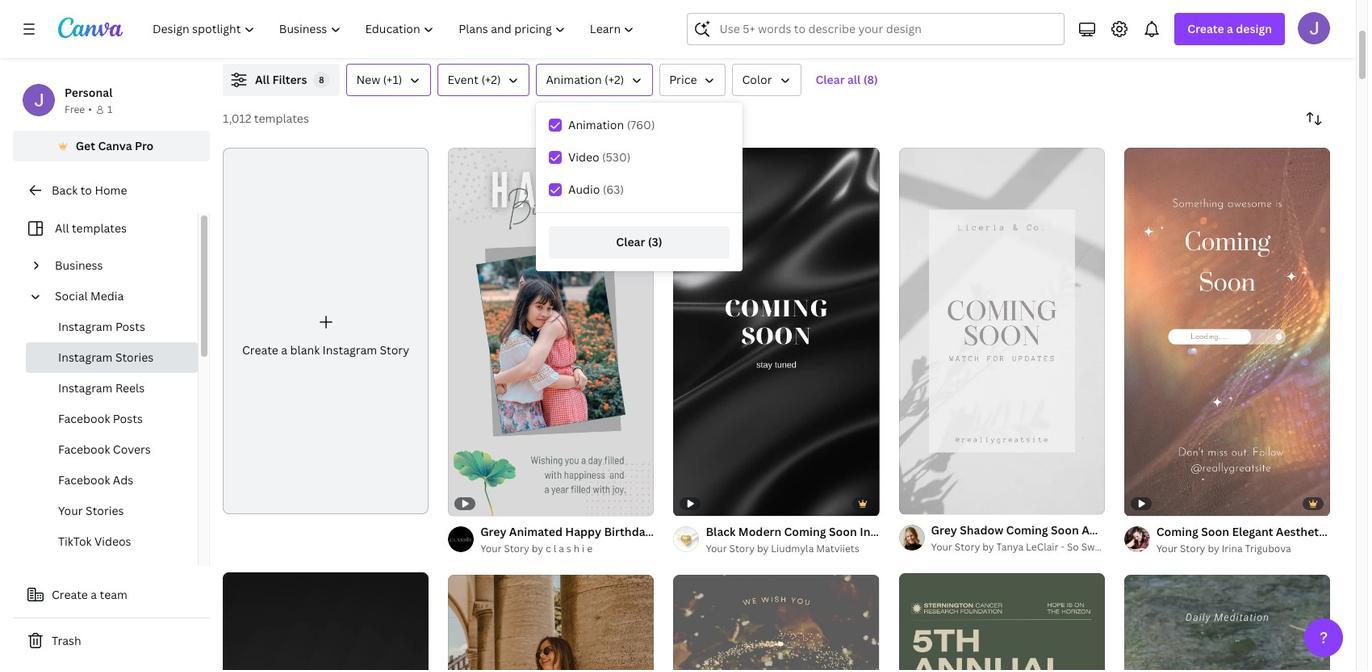 Task type: vqa. For each thing, say whether or not it's contained in the screenshot.
LeClair
yes



Task type: describe. For each thing, give the bounding box(es) containing it.
social
[[55, 288, 88, 304]]

event
[[448, 72, 479, 87]]

facebook for facebook ads
[[58, 472, 110, 488]]

your inside coming soon  elegant aesthetic loadin your story by irina trigubova
[[1157, 542, 1178, 555]]

instagram story templates image
[[986, 0, 1331, 44]]

media
[[91, 288, 124, 304]]

color
[[743, 72, 773, 87]]

grey shadow coming soon announcement instagram story your story by tanya leclair - so swell studio
[[932, 522, 1258, 554]]

grey animated happy birthday instagram story your story by c l a s h i e
[[481, 524, 743, 555]]

story inside coming soon  elegant aesthetic loadin your story by irina trigubova
[[1181, 542, 1206, 555]]

price
[[670, 72, 697, 87]]

free
[[65, 103, 85, 116]]

clear for clear all (8)
[[816, 72, 845, 87]]

(530)
[[603, 149, 631, 165]]

filters
[[273, 72, 307, 87]]

facebook covers
[[58, 442, 151, 457]]

soon inside coming soon  elegant aesthetic loadin your story by irina trigubova
[[1202, 524, 1230, 539]]

jacob simon image
[[1299, 12, 1331, 44]]

new
[[357, 72, 381, 87]]

your inside grey animated happy birthday instagram story your story by c l a s h i e
[[481, 542, 502, 555]]

create a design button
[[1175, 13, 1286, 45]]

stories for instagram stories
[[115, 350, 154, 365]]

a for design
[[1228, 21, 1234, 36]]

black modern coming soon instagram story your story by liudmyla matviiets
[[706, 524, 948, 555]]

grey for grey animated happy birthday instagram story
[[481, 524, 507, 539]]

social media
[[55, 288, 124, 304]]

ads
[[113, 472, 133, 488]]

tiktok videos link
[[26, 527, 198, 557]]

templates for 1,012 templates
[[254, 111, 309, 126]]

to
[[80, 183, 92, 198]]

modern
[[739, 524, 782, 539]]

8 filter options selected element
[[314, 72, 330, 88]]

animation (+2)
[[546, 72, 624, 87]]

all
[[848, 72, 861, 87]]

by inside the grey shadow coming soon announcement instagram story your story by tanya leclair - so swell studio
[[983, 540, 995, 554]]

story inside create a blank instagram story element
[[380, 342, 410, 358]]

pro
[[135, 138, 154, 153]]

tiktok
[[58, 534, 92, 549]]

videos
[[95, 534, 131, 549]]

audio
[[569, 182, 600, 197]]

facebook ads
[[58, 472, 133, 488]]

your inside the grey shadow coming soon announcement instagram story your story by tanya leclair - so swell studio
[[932, 540, 953, 554]]

video (530)
[[569, 149, 631, 165]]

all templates link
[[23, 213, 188, 244]]

design
[[1237, 21, 1273, 36]]

leclair
[[1027, 540, 1059, 554]]

i
[[582, 542, 585, 555]]

back to home
[[52, 183, 127, 198]]

trash link
[[13, 625, 210, 657]]

create for create a team
[[52, 587, 88, 603]]

grey for grey shadow coming soon announcement instagram story
[[932, 522, 958, 538]]

new (+1)
[[357, 72, 403, 87]]

clear (3)
[[617, 234, 663, 250]]

all filters
[[255, 72, 307, 87]]

elegant
[[1233, 524, 1274, 539]]

facebook posts
[[58, 411, 143, 426]]

video
[[569, 149, 600, 165]]

your up tiktok
[[58, 503, 83, 519]]

-
[[1062, 540, 1065, 554]]

1,012 templates
[[223, 111, 309, 126]]

social media link
[[48, 281, 188, 312]]

instagram inside black modern coming soon instagram story your story by liudmyla matviiets
[[860, 524, 916, 539]]

event (+2) button
[[438, 64, 530, 96]]

studio
[[1109, 540, 1140, 554]]

back to home link
[[13, 174, 210, 207]]

by inside grey animated happy birthday instagram story your story by c l a s h i e
[[532, 542, 544, 555]]

by inside black modern coming soon instagram story your story by liudmyla matviiets
[[758, 542, 769, 555]]

aesthetic
[[1277, 524, 1329, 539]]

blank
[[290, 342, 320, 358]]

shadow
[[960, 522, 1004, 538]]

free •
[[65, 103, 92, 116]]

facebook covers link
[[26, 435, 198, 465]]

8
[[319, 73, 325, 86]]

get canva pro button
[[13, 131, 210, 162]]

clear (3) button
[[549, 226, 730, 258]]

color button
[[733, 64, 802, 96]]

matviiets
[[817, 542, 860, 555]]

grey shadow coming soon announcement instagram story link
[[932, 521, 1258, 539]]

your story by irina trigubova link
[[1157, 541, 1331, 557]]

Sort by button
[[1299, 103, 1331, 135]]

l
[[554, 542, 557, 555]]

(8)
[[864, 72, 879, 87]]

all templates
[[55, 220, 127, 236]]

animation for animation (760)
[[569, 117, 624, 132]]

animation (+2) button
[[537, 64, 654, 96]]

your stories link
[[26, 496, 198, 527]]

facebook ads link
[[26, 465, 198, 496]]

new (+1) button
[[347, 64, 432, 96]]

1
[[107, 103, 112, 116]]



Task type: locate. For each thing, give the bounding box(es) containing it.
(3)
[[648, 234, 663, 250]]

1 horizontal spatial all
[[255, 72, 270, 87]]

create left the blank
[[242, 342, 279, 358]]

facebook up the facebook ads
[[58, 442, 110, 457]]

1 vertical spatial facebook
[[58, 442, 110, 457]]

1 horizontal spatial clear
[[816, 72, 845, 87]]

animation up video (530)
[[569, 117, 624, 132]]

0 horizontal spatial soon
[[829, 524, 858, 539]]

stories up reels
[[115, 350, 154, 365]]

a right l
[[559, 542, 564, 555]]

all down the "back" on the left of page
[[55, 220, 69, 236]]

swell
[[1082, 540, 1107, 554]]

your story by c l a s h i e link
[[481, 541, 655, 557]]

a inside button
[[91, 587, 97, 603]]

create
[[1188, 21, 1225, 36], [242, 342, 279, 358], [52, 587, 88, 603]]

announcement
[[1082, 522, 1167, 538]]

liudmyla
[[772, 542, 814, 555]]

1 vertical spatial templates
[[72, 220, 127, 236]]

2 horizontal spatial soon
[[1202, 524, 1230, 539]]

posts down reels
[[113, 411, 143, 426]]

soon inside the grey shadow coming soon announcement instagram story your story by tanya leclair - so swell studio
[[1052, 522, 1080, 538]]

s
[[567, 542, 572, 555]]

a left design
[[1228, 21, 1234, 36]]

0 vertical spatial stories
[[115, 350, 154, 365]]

0 horizontal spatial (+2)
[[482, 72, 501, 87]]

coming up liudmyla
[[785, 524, 827, 539]]

instagram inside instagram reels link
[[58, 380, 113, 396]]

your inside black modern coming soon instagram story your story by liudmyla matviiets
[[706, 542, 727, 555]]

None search field
[[688, 13, 1066, 45]]

0 vertical spatial animation
[[546, 72, 602, 87]]

clear inside "button"
[[617, 234, 646, 250]]

event (+2)
[[448, 72, 501, 87]]

coming inside coming soon  elegant aesthetic loadin your story by irina trigubova
[[1157, 524, 1199, 539]]

audio (63)
[[569, 182, 624, 197]]

(63)
[[603, 182, 624, 197]]

coming up your story by tanya leclair - so swell studio link on the bottom right of the page
[[1007, 522, 1049, 538]]

your story by liudmyla matviiets link
[[706, 541, 880, 557]]

0 horizontal spatial clear
[[617, 234, 646, 250]]

0 horizontal spatial templates
[[72, 220, 127, 236]]

create a design
[[1188, 21, 1273, 36]]

soon
[[1052, 522, 1080, 538], [829, 524, 858, 539], [1202, 524, 1230, 539]]

clear left (3)
[[617, 234, 646, 250]]

instagram posts link
[[26, 312, 198, 342]]

grey animated happy birthday instagram story link
[[481, 523, 743, 541]]

templates down all filters
[[254, 111, 309, 126]]

back
[[52, 183, 78, 198]]

business
[[55, 258, 103, 273]]

posts
[[115, 319, 145, 334], [113, 411, 143, 426]]

animation
[[546, 72, 602, 87], [569, 117, 624, 132]]

instagram inside grey animated happy birthday instagram story your story by c l a s h i e
[[655, 524, 710, 539]]

home
[[95, 183, 127, 198]]

clear for clear (3)
[[617, 234, 646, 250]]

posts down social media link
[[115, 319, 145, 334]]

create left design
[[1188, 21, 1225, 36]]

grey
[[932, 522, 958, 538], [481, 524, 507, 539]]

trigubova
[[1246, 542, 1292, 555]]

coming for shadow
[[1007, 522, 1049, 538]]

0 vertical spatial clear
[[816, 72, 845, 87]]

by left c
[[532, 542, 544, 555]]

your
[[58, 503, 83, 519], [932, 540, 953, 554], [481, 542, 502, 555], [706, 542, 727, 555], [1157, 542, 1178, 555]]

posts for facebook posts
[[113, 411, 143, 426]]

1 facebook from the top
[[58, 411, 110, 426]]

a for blank
[[281, 342, 288, 358]]

all inside 'all templates' link
[[55, 220, 69, 236]]

3 facebook from the top
[[58, 472, 110, 488]]

reels
[[115, 380, 145, 396]]

soon for announcement
[[1052, 522, 1080, 538]]

1 vertical spatial stories
[[86, 503, 124, 519]]

posts for instagram posts
[[115, 319, 145, 334]]

grey shadow coming soon announcement instagram story image
[[899, 148, 1106, 514]]

animation inside button
[[546, 72, 602, 87]]

canva
[[98, 138, 132, 153]]

create a blank instagram story link
[[223, 148, 429, 514]]

templates for all templates
[[72, 220, 127, 236]]

0 horizontal spatial coming
[[785, 524, 827, 539]]

happy
[[566, 524, 602, 539]]

facebook for facebook covers
[[58, 442, 110, 457]]

instagram inside the grey shadow coming soon announcement instagram story your story by tanya leclair - so swell studio
[[1170, 522, 1225, 538]]

trash
[[52, 633, 81, 649]]

create inside dropdown button
[[1188, 21, 1225, 36]]

a for team
[[91, 587, 97, 603]]

soon up -
[[1052, 522, 1080, 538]]

1 horizontal spatial create
[[242, 342, 279, 358]]

animation (760)
[[569, 117, 655, 132]]

stories down the facebook ads link
[[86, 503, 124, 519]]

instagram reels link
[[26, 373, 198, 404]]

1 horizontal spatial soon
[[1052, 522, 1080, 538]]

0 vertical spatial templates
[[254, 111, 309, 126]]

0 vertical spatial posts
[[115, 319, 145, 334]]

all left the filters
[[255, 72, 270, 87]]

by inside coming soon  elegant aesthetic loadin your story by irina trigubova
[[1209, 542, 1220, 555]]

by
[[983, 540, 995, 554], [532, 542, 544, 555], [758, 542, 769, 555], [1209, 542, 1220, 555]]

instagram inside create a blank instagram story element
[[323, 342, 377, 358]]

coming soon  elegant aesthetic loadin your story by irina trigubova
[[1157, 524, 1369, 555]]

by down modern
[[758, 542, 769, 555]]

(+2) up animation (760)
[[605, 72, 624, 87]]

clear
[[816, 72, 845, 87], [617, 234, 646, 250]]

personal
[[65, 85, 113, 100]]

Search search field
[[720, 14, 1055, 44]]

soon for instagram
[[829, 524, 858, 539]]

all for all templates
[[55, 220, 69, 236]]

facebook down the instagram reels
[[58, 411, 110, 426]]

create a team
[[52, 587, 128, 603]]

1 horizontal spatial grey
[[932, 522, 958, 538]]

•
[[88, 103, 92, 116]]

1 vertical spatial clear
[[617, 234, 646, 250]]

clear inside button
[[816, 72, 845, 87]]

(+2) right event
[[482, 72, 501, 87]]

e
[[587, 542, 593, 555]]

so
[[1068, 540, 1080, 554]]

your story by tanya leclair - so swell studio link
[[932, 539, 1140, 555]]

get canva pro
[[76, 138, 154, 153]]

your left c
[[481, 542, 502, 555]]

stories for your stories
[[86, 503, 124, 519]]

instagram inside instagram posts link
[[58, 319, 113, 334]]

create a blank instagram story element
[[223, 148, 429, 514]]

0 horizontal spatial all
[[55, 220, 69, 236]]

2 vertical spatial facebook
[[58, 472, 110, 488]]

your left tanya
[[932, 540, 953, 554]]

coming soon  elegant aesthetic loadin link
[[1157, 523, 1369, 541]]

a inside grey animated happy birthday instagram story your story by c l a s h i e
[[559, 542, 564, 555]]

black
[[706, 524, 736, 539]]

a inside dropdown button
[[1228, 21, 1234, 36]]

get
[[76, 138, 95, 153]]

0 horizontal spatial create
[[52, 587, 88, 603]]

stories
[[115, 350, 154, 365], [86, 503, 124, 519]]

grey left animated
[[481, 524, 507, 539]]

top level navigation element
[[142, 13, 649, 45]]

templates down the back to home
[[72, 220, 127, 236]]

1 vertical spatial all
[[55, 220, 69, 236]]

coming inside black modern coming soon instagram story your story by liudmyla matviiets
[[785, 524, 827, 539]]

black modern coming soon instagram story link
[[706, 523, 948, 541]]

1 (+2) from the left
[[482, 72, 501, 87]]

a left the team
[[91, 587, 97, 603]]

templates
[[254, 111, 309, 126], [72, 220, 127, 236]]

c
[[546, 542, 551, 555]]

1 horizontal spatial templates
[[254, 111, 309, 126]]

instagram stories
[[58, 350, 154, 365]]

facebook for facebook posts
[[58, 411, 110, 426]]

animated
[[509, 524, 563, 539]]

grey left shadow
[[932, 522, 958, 538]]

loadin
[[1332, 524, 1369, 539]]

irina
[[1223, 542, 1244, 555]]

1 vertical spatial create
[[242, 342, 279, 358]]

0 vertical spatial create
[[1188, 21, 1225, 36]]

h
[[574, 542, 580, 555]]

1 horizontal spatial (+2)
[[605, 72, 624, 87]]

facebook up your stories
[[58, 472, 110, 488]]

0 horizontal spatial grey
[[481, 524, 507, 539]]

all for all filters
[[255, 72, 270, 87]]

grey inside the grey shadow coming soon announcement instagram story your story by tanya leclair - so swell studio
[[932, 522, 958, 538]]

soon inside black modern coming soon instagram story your story by liudmyla matviiets
[[829, 524, 858, 539]]

2 vertical spatial create
[[52, 587, 88, 603]]

clear left all
[[816, 72, 845, 87]]

price button
[[660, 64, 726, 96]]

create inside button
[[52, 587, 88, 603]]

your down "black"
[[706, 542, 727, 555]]

(+2)
[[482, 72, 501, 87], [605, 72, 624, 87]]

your right 'studio'
[[1157, 542, 1178, 555]]

soon up matviiets
[[829, 524, 858, 539]]

create for create a blank instagram story
[[242, 342, 279, 358]]

animation up animation (760)
[[546, 72, 602, 87]]

facebook
[[58, 411, 110, 426], [58, 442, 110, 457], [58, 472, 110, 488]]

instagram
[[58, 319, 113, 334], [323, 342, 377, 358], [58, 350, 113, 365], [58, 380, 113, 396], [1170, 522, 1225, 538], [655, 524, 710, 539], [860, 524, 916, 539]]

0 vertical spatial all
[[255, 72, 270, 87]]

2 horizontal spatial create
[[1188, 21, 1225, 36]]

soon up irina
[[1202, 524, 1230, 539]]

(+2) for animation (+2)
[[605, 72, 624, 87]]

coming up your story by irina trigubova link at the bottom of the page
[[1157, 524, 1199, 539]]

0 vertical spatial facebook
[[58, 411, 110, 426]]

2 facebook from the top
[[58, 442, 110, 457]]

2 horizontal spatial coming
[[1157, 524, 1199, 539]]

team
[[100, 587, 128, 603]]

coming for modern
[[785, 524, 827, 539]]

by down shadow
[[983, 540, 995, 554]]

1 vertical spatial animation
[[569, 117, 624, 132]]

(+2) for event (+2)
[[482, 72, 501, 87]]

your stories
[[58, 503, 124, 519]]

coming inside the grey shadow coming soon announcement instagram story your story by tanya leclair - so swell studio
[[1007, 522, 1049, 538]]

create left the team
[[52, 587, 88, 603]]

create for create a design
[[1188, 21, 1225, 36]]

grey inside grey animated happy birthday instagram story your story by c l a s h i e
[[481, 524, 507, 539]]

1 horizontal spatial coming
[[1007, 522, 1049, 538]]

create a blank instagram story
[[242, 342, 410, 358]]

clear all (8)
[[816, 72, 879, 87]]

instagram posts
[[58, 319, 145, 334]]

(+1)
[[383, 72, 403, 87]]

a left the blank
[[281, 342, 288, 358]]

animation for animation (+2)
[[546, 72, 602, 87]]

business link
[[48, 250, 188, 281]]

1 vertical spatial posts
[[113, 411, 143, 426]]

2 (+2) from the left
[[605, 72, 624, 87]]

by left irina
[[1209, 542, 1220, 555]]

tanya
[[997, 540, 1024, 554]]



